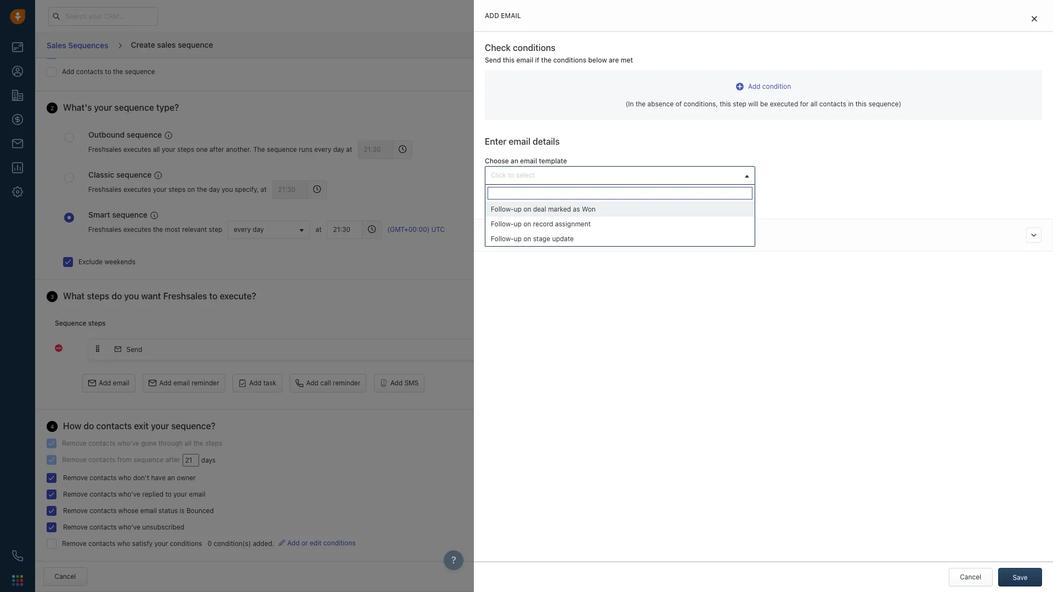 Task type: vqa. For each thing, say whether or not it's contained in the screenshot.
topmost "in"
yes



Task type: describe. For each thing, give the bounding box(es) containing it.
add email inside 'button'
[[99, 379, 129, 387]]

don't
[[133, 474, 149, 482]]

freshsales for classic
[[88, 185, 122, 194]]

add email reminder button
[[143, 374, 225, 393]]

call inside button
[[320, 379, 331, 387]]

2 vertical spatial at
[[316, 225, 322, 234]]

sequence inside a sales sequence is a series of steps you can set up to nurture contacts in the crm. a step can be an email, task, call reminder, email reminder, or sms. once your steps are lined up, the crm executes them automatically for you.
[[834, 89, 864, 97]]

steps left "one"
[[177, 146, 194, 154]]

duplicate
[[88, 50, 117, 58]]

your down owner
[[173, 490, 187, 499]]

what's
[[63, 103, 92, 113]]

sms.
[[810, 107, 826, 116]]

contacts up "remove contacts who satisfy your conditions"
[[90, 523, 117, 531]]

sales sequences link
[[46, 37, 109, 54]]

contacts up remove contacts who don't have an owner
[[88, 456, 115, 464]]

whose
[[118, 507, 138, 515]]

add task
[[249, 379, 276, 387]]

most
[[165, 225, 180, 234]]

exclude duplicate contacts from this sequence
[[62, 50, 207, 58]]

outbound sequence
[[88, 130, 162, 139]]

steps up task,
[[907, 89, 924, 97]]

what for what are sales sequences?
[[810, 70, 829, 79]]

sequence?
[[171, 421, 215, 431]]

sales for a
[[816, 89, 832, 97]]

conditions left 0
[[170, 540, 202, 548]]

the down task,
[[921, 107, 931, 116]]

check
[[485, 43, 511, 53]]

want
[[141, 291, 161, 301]]

you.
[[821, 117, 834, 125]]

step inside a sales sequence is a series of steps you can set up to nurture contacts in the crm. a step can be an email, task, call reminder, email reminder, or sms. once your steps are lined up, the crm executes them automatically for you.
[[847, 98, 860, 106]]

2 horizontal spatial at
[[346, 146, 352, 154]]

marked
[[548, 205, 571, 213]]

0 horizontal spatial step
[[209, 225, 222, 234]]

add call reminder
[[306, 379, 361, 387]]

freshsales for outbound
[[88, 146, 122, 154]]

is inside a sales sequence is a series of steps you can set up to nurture contacts in the crm. a step can be an email, task, call reminder, email reminder, or sms. once your steps are lined up, the crm executes them automatically for you.
[[866, 89, 871, 97]]

in inside dialog
[[848, 100, 854, 108]]

choose an email template
[[485, 157, 567, 165]]

set
[[952, 89, 962, 97]]

0 horizontal spatial an
[[167, 474, 175, 482]]

up,
[[909, 107, 919, 116]]

contacts inside a sales sequence is a series of steps you can set up to nurture contacts in the crm. a step can be an email, task, call reminder, email reminder, or sms. once your steps are lined up, the crm executes them automatically for you.
[[1006, 89, 1033, 97]]

assignment
[[555, 220, 591, 228]]

sequence
[[55, 319, 86, 327]]

the down "one"
[[197, 185, 207, 194]]

phone image
[[12, 551, 23, 562]]

add task button
[[233, 374, 282, 393]]

conditions right edit
[[323, 539, 356, 547]]

(gmt+00:00) utc
[[387, 225, 445, 234]]

follow-up on record assignment
[[491, 220, 591, 228]]

call inside a sales sequence is a series of steps you can set up to nurture contacts in the crm. a step can be an email, task, call reminder, email reminder, or sms. once your steps are lined up, the crm executes them automatically for you.
[[931, 98, 942, 106]]

conditions up "if"
[[513, 43, 556, 53]]

email down replied
[[140, 507, 157, 515]]

exclude for exclude weekends
[[78, 258, 103, 266]]

what's your sequence type?
[[63, 103, 179, 113]]

this inside check conditions send this email if the conditions below are met
[[503, 56, 515, 64]]

contacts down remove contacts who don't have an owner
[[90, 490, 117, 499]]

to right replied
[[165, 490, 172, 499]]

a
[[873, 89, 877, 97]]

follow-up on deal marked as won option
[[485, 202, 755, 216]]

1 horizontal spatial every
[[314, 146, 331, 154]]

add sms
[[390, 379, 419, 387]]

(in the absence of conditions, this step will be executed for all contacts in this sequence)
[[626, 100, 901, 108]]

the
[[253, 146, 265, 154]]

1 horizontal spatial cancel button
[[949, 568, 993, 587]]

save
[[1013, 574, 1028, 582]]

who for don't
[[118, 474, 131, 482]]

on up relevant
[[187, 185, 195, 194]]

smart sequence
[[88, 210, 147, 219]]

remove contacts whose email status is bounced
[[63, 507, 214, 515]]

add email reminder
[[159, 379, 219, 387]]

if
[[535, 56, 539, 64]]

deal
[[533, 205, 546, 213]]

0 horizontal spatial cancel
[[55, 573, 76, 581]]

days
[[201, 456, 216, 464]]

email down select
[[520, 188, 536, 196]]

steps up the days
[[205, 439, 222, 447]]

replied
[[142, 490, 164, 499]]

smart
[[88, 210, 110, 219]]

settings
[[549, 231, 582, 239]]

2
[[50, 105, 54, 111]]

exclude for exclude duplicate contacts from this sequence
[[62, 50, 86, 58]]

a sales sequence is a series of steps you can set up to nurture contacts in the crm. a step can be an email, task, call reminder, email reminder, or sms. once your steps are lined up, the crm executes them automatically for you.
[[810, 89, 1040, 125]]

1 vertical spatial or
[[301, 539, 308, 547]]

automatically
[[996, 107, 1038, 116]]

enter
[[485, 137, 507, 147]]

another.
[[226, 146, 251, 154]]

save button
[[998, 568, 1042, 587]]

email up choose an email template
[[509, 137, 530, 147]]

your down unsubscribed
[[154, 540, 168, 548]]

1 vertical spatial you
[[222, 185, 233, 194]]

email up check
[[501, 12, 521, 20]]

follow-up on record assignment option
[[485, 216, 755, 231]]

follow-up on deal marked as won
[[491, 205, 596, 213]]

who've for gone
[[117, 439, 139, 447]]

lined
[[892, 107, 907, 116]]

0 condition(s) added.
[[208, 540, 274, 548]]

this right conditions,
[[720, 100, 731, 108]]

<span class=" ">sales reps can use this for prospecting and account-based selling e.g. following up with event attendees</span> image
[[150, 211, 158, 219]]

an inside dialog
[[511, 157, 518, 165]]

be inside dialog
[[760, 100, 768, 108]]

0 vertical spatial can
[[939, 89, 950, 97]]

be inside a sales sequence is a series of steps you can set up to nurture contacts in the crm. a step can be an email, task, call reminder, email reminder, or sms. once your steps are lined up, the crm executes them automatically for you.
[[875, 98, 883, 106]]

follow-up on stage update
[[491, 235, 574, 243]]

create sales sequence
[[131, 40, 213, 49]]

enter email details
[[485, 137, 560, 147]]

your inside a sales sequence is a series of steps you can set up to nurture contacts in the crm. a step can be an email, task, call reminder, email reminder, or sms. once your steps are lined up, the crm executes them automatically for you.
[[846, 107, 860, 116]]

every inside button
[[234, 225, 251, 233]]

<span class=" ">sales reps can use this for traditional drip campaigns e.g. reengaging with cold prospects</span> image
[[165, 132, 172, 139]]

this down create sales sequence
[[164, 50, 175, 58]]

the right (in at right top
[[636, 100, 646, 108]]

executed
[[770, 100, 798, 108]]

remove for remove contacts who've unsubscribed
[[63, 523, 88, 531]]

condition
[[762, 82, 791, 91]]

add condition
[[748, 82, 791, 91]]

0 horizontal spatial all
[[153, 146, 160, 154]]

advanced
[[485, 231, 522, 239]]

an inside a sales sequence is a series of steps you can set up to nurture contacts in the crm. a step can be an email, task, call reminder, email reminder, or sms. once your steps are lined up, the crm executes them automatically for you.
[[885, 98, 892, 106]]

0 horizontal spatial cancel button
[[43, 568, 87, 586]]

to left execute?
[[209, 291, 217, 301]]

phone element
[[7, 545, 29, 567]]

0 horizontal spatial at
[[261, 185, 267, 194]]

(gmt+00:00)
[[387, 225, 430, 234]]

contacts up add contacts to the sequence
[[118, 50, 145, 58]]

specify,
[[235, 185, 259, 194]]

are inside a sales sequence is a series of steps you can set up to nurture contacts in the crm. a step can be an email, task, call reminder, email reminder, or sms. once your steps are lined up, the crm executes them automatically for you.
[[881, 107, 890, 116]]

executes for outbound sequence
[[123, 146, 151, 154]]

your down <span class=" ">sales reps can use this for weekly check-ins with leads and to run renewal campaigns e.g. renewing a contract</span> icon at the left
[[153, 185, 167, 194]]

have
[[151, 474, 166, 482]]

how
[[63, 421, 81, 431]]

create for create email template
[[497, 188, 518, 196]]

0 horizontal spatial day
[[209, 185, 220, 194]]

steps up "sequence steps"
[[87, 291, 109, 301]]

email up bounced
[[189, 490, 205, 499]]

up for follow-up on stage update
[[514, 235, 522, 243]]

your right exit
[[151, 421, 169, 431]]

relevant
[[182, 225, 207, 234]]

edit
[[310, 539, 322, 547]]

once
[[828, 107, 844, 116]]

execute?
[[220, 291, 256, 301]]

1 vertical spatial is
[[180, 507, 185, 515]]

click to select
[[491, 171, 535, 179]]

sequence)
[[869, 100, 901, 108]]

will
[[748, 100, 758, 108]]

add or edit conditions
[[287, 539, 356, 547]]

1 horizontal spatial a
[[841, 98, 845, 106]]

how do contacts exit your sequence?
[[63, 421, 215, 431]]

sales sequences
[[47, 40, 108, 50]]

who've for unsubscribed
[[118, 523, 140, 531]]

update
[[552, 235, 574, 243]]

steps down a
[[862, 107, 879, 116]]

follow- for follow-up on deal marked as won
[[491, 205, 514, 213]]

the down sequence?
[[193, 439, 203, 447]]

contacts left whose
[[90, 507, 117, 515]]

them
[[979, 107, 995, 116]]

classic
[[88, 170, 114, 179]]

exclude weekends
[[78, 258, 135, 266]]

remove contacts who don't have an owner
[[63, 474, 196, 482]]

remove for remove contacts who've gone through all the steps
[[62, 439, 87, 447]]

exit
[[134, 421, 149, 431]]

on for follow-up on record assignment
[[524, 220, 531, 228]]

to inside dropdown button
[[508, 171, 514, 179]]

through
[[159, 439, 183, 447]]

follow- for follow-up on stage update
[[491, 235, 514, 243]]

the left most
[[153, 225, 163, 234]]

1 vertical spatial template
[[538, 188, 565, 196]]

remove for remove contacts who've replied to your email
[[63, 490, 88, 499]]

0 horizontal spatial after
[[165, 456, 180, 464]]

all inside dialog
[[811, 100, 818, 108]]

up for follow-up on deal marked as won
[[514, 205, 522, 213]]

email
[[525, 231, 545, 239]]

met
[[621, 56, 633, 64]]

up inside a sales sequence is a series of steps you can set up to nurture contacts in the crm. a step can be an email, task, call reminder, email reminder, or sms. once your steps are lined up, the crm executes them automatically for you.
[[963, 89, 971, 97]]

your right what's
[[94, 103, 112, 113]]



Task type: locate. For each thing, give the bounding box(es) containing it.
cancel right freshworks switcher image
[[55, 573, 76, 581]]

email up how do contacts exit your sequence?
[[113, 379, 129, 387]]

email inside 'button'
[[113, 379, 129, 387]]

2 horizontal spatial you
[[926, 89, 937, 97]]

2 vertical spatial sales
[[816, 89, 832, 97]]

executes down the "<span class=" ">sales reps can use this for prospecting and account-based selling e.g. following up with event attendees</span>" icon
[[123, 225, 151, 234]]

1 horizontal spatial be
[[875, 98, 883, 106]]

add inside 'button'
[[99, 379, 111, 387]]

freshsales executes the most relevant step
[[88, 225, 222, 234]]

bounced
[[186, 507, 214, 515]]

for down sms.
[[810, 117, 819, 125]]

up inside follow-up on record assignment option
[[514, 220, 522, 228]]

1 horizontal spatial are
[[831, 70, 843, 79]]

sales up crm.
[[816, 89, 832, 97]]

0 horizontal spatial of
[[676, 100, 682, 108]]

sales left sequences?
[[845, 70, 864, 79]]

1 horizontal spatial an
[[511, 157, 518, 165]]

0 vertical spatial a
[[810, 89, 815, 97]]

on up 'advanced email settings'
[[524, 220, 531, 228]]

0 vertical spatial of
[[899, 89, 905, 97]]

2 vertical spatial are
[[881, 107, 890, 116]]

sequences?
[[866, 70, 909, 79]]

won
[[582, 205, 596, 213]]

1 horizontal spatial cancel
[[960, 573, 981, 581]]

<span class=" ">sales reps can use this for weekly check-ins with leads and to run renewal campaigns e.g. renewing a contract</span> image
[[154, 172, 162, 179]]

create down click to select
[[497, 188, 518, 196]]

or
[[1024, 98, 1031, 106], [301, 539, 308, 547]]

step right crm.
[[847, 98, 860, 106]]

1 horizontal spatial send
[[485, 56, 501, 64]]

freshsales down outbound
[[88, 146, 122, 154]]

None search field
[[488, 187, 753, 199]]

0 vertical spatial day
[[333, 146, 344, 154]]

a up once
[[841, 98, 845, 106]]

0 horizontal spatial you
[[124, 291, 139, 301]]

add email up check
[[485, 12, 521, 20]]

up inside follow-up on stage update option
[[514, 235, 522, 243]]

all left crm.
[[811, 100, 818, 108]]

list box
[[485, 202, 755, 246]]

up for follow-up on record assignment
[[514, 220, 522, 228]]

do
[[112, 291, 122, 301], [84, 421, 94, 431]]

email inside a sales sequence is a series of steps you can set up to nurture contacts in the crm. a step can be an email, task, call reminder, email reminder, or sms. once your steps are lined up, the crm executes them automatically for you.
[[975, 98, 991, 106]]

0 vertical spatial sales
[[157, 40, 176, 49]]

executes for smart sequence
[[123, 225, 151, 234]]

1 vertical spatial every
[[234, 225, 251, 233]]

remove
[[62, 439, 87, 447], [62, 456, 87, 464], [63, 474, 88, 482], [63, 490, 88, 499], [63, 507, 88, 515], [63, 523, 88, 531], [62, 540, 87, 548]]

cancel inside dialog
[[960, 573, 981, 581]]

freshsales for smart
[[88, 225, 122, 234]]

0 horizontal spatial reminder,
[[944, 98, 973, 106]]

0 vertical spatial what
[[810, 70, 829, 79]]

1 vertical spatial are
[[831, 70, 843, 79]]

1 vertical spatial who
[[117, 540, 130, 548]]

1 horizontal spatial reminder,
[[993, 98, 1022, 106]]

2 vertical spatial all
[[185, 439, 192, 447]]

2 horizontal spatial are
[[881, 107, 890, 116]]

are left lined on the right top of the page
[[881, 107, 890, 116]]

1 horizontal spatial can
[[939, 89, 950, 97]]

are inside check conditions send this email if the conditions below are met
[[609, 56, 619, 64]]

1 horizontal spatial is
[[866, 89, 871, 97]]

steps up most
[[169, 185, 185, 194]]

0 vertical spatial do
[[112, 291, 122, 301]]

freshsales
[[88, 146, 122, 154], [88, 185, 122, 194], [88, 225, 122, 234], [163, 291, 207, 301]]

what for what steps do you want freshsales to execute?
[[63, 291, 85, 301]]

or left edit
[[301, 539, 308, 547]]

1 horizontal spatial all
[[185, 439, 192, 447]]

1 horizontal spatial you
[[222, 185, 233, 194]]

freshsales down classic
[[88, 185, 122, 194]]

0 vertical spatial add email
[[485, 12, 521, 20]]

2 vertical spatial who've
[[118, 523, 140, 531]]

to right click
[[508, 171, 514, 179]]

2 reminder from the left
[[333, 379, 361, 387]]

executes inside a sales sequence is a series of steps you can set up to nurture contacts in the crm. a step can be an email, task, call reminder, email reminder, or sms. once your steps are lined up, the crm executes them automatically for you.
[[949, 107, 977, 116]]

owner
[[177, 474, 196, 482]]

1 reminder, from the left
[[944, 98, 973, 106]]

email,
[[894, 98, 913, 106]]

day
[[333, 146, 344, 154], [209, 185, 220, 194], [253, 225, 264, 233]]

are up crm.
[[831, 70, 843, 79]]

2 vertical spatial day
[[253, 225, 264, 233]]

0 vertical spatial template
[[539, 157, 567, 165]]

reminder, down set
[[944, 98, 973, 106]]

remove for remove contacts whose email status is bounced
[[63, 507, 88, 515]]

at right runs
[[346, 146, 352, 154]]

on left stage
[[524, 235, 531, 243]]

every day
[[234, 225, 264, 233]]

of inside a sales sequence is a series of steps you can set up to nurture contacts in the crm. a step can be an email, task, call reminder, email reminder, or sms. once your steps are lined up, the crm executes them automatically for you.
[[899, 89, 905, 97]]

classic sequence
[[88, 170, 152, 179]]

up right set
[[963, 89, 971, 97]]

follow-up on stage update option
[[485, 231, 755, 246]]

series
[[879, 89, 897, 97]]

sms
[[405, 379, 419, 387]]

0 vertical spatial call
[[931, 98, 942, 106]]

dialog
[[474, 0, 1053, 592]]

utc
[[431, 225, 445, 234]]

contacts left exit
[[96, 421, 132, 431]]

1 horizontal spatial for
[[810, 117, 819, 125]]

0 vertical spatial in
[[1035, 89, 1040, 97]]

0 horizontal spatial or
[[301, 539, 308, 547]]

0 horizontal spatial add email
[[99, 379, 129, 387]]

1 vertical spatial add email
[[99, 379, 129, 387]]

at right specify, on the left of page
[[261, 185, 267, 194]]

3
[[50, 293, 54, 300]]

an down series
[[885, 98, 892, 106]]

template down details
[[539, 157, 567, 165]]

do left want
[[112, 291, 122, 301]]

in up automatically
[[1035, 89, 1040, 97]]

1 vertical spatial exclude
[[78, 258, 103, 266]]

an right have
[[167, 474, 175, 482]]

in
[[1035, 89, 1040, 97], [848, 100, 854, 108]]

step
[[847, 98, 860, 106], [733, 100, 747, 108], [209, 225, 222, 234]]

who
[[118, 474, 131, 482], [117, 540, 130, 548]]

0 horizontal spatial in
[[848, 100, 854, 108]]

0 vertical spatial all
[[811, 100, 818, 108]]

add condition link
[[736, 82, 791, 91]]

0 vertical spatial follow-
[[491, 205, 514, 213]]

who for satisfy
[[117, 540, 130, 548]]

0 horizontal spatial from
[[117, 456, 132, 464]]

sales
[[47, 40, 66, 50]]

1 horizontal spatial step
[[733, 100, 747, 108]]

the inside check conditions send this email if the conditions below are met
[[541, 56, 551, 64]]

add email inside dialog
[[485, 12, 521, 20]]

0 horizontal spatial reminder
[[192, 379, 219, 387]]

1 vertical spatial in
[[848, 100, 854, 108]]

2 horizontal spatial day
[[333, 146, 344, 154]]

every day button
[[228, 220, 310, 239]]

0 horizontal spatial is
[[180, 507, 185, 515]]

step left will on the right of the page
[[733, 100, 747, 108]]

reminder for add email reminder
[[192, 379, 219, 387]]

are left met
[[609, 56, 619, 64]]

1 reminder from the left
[[192, 379, 219, 387]]

is right status
[[180, 507, 185, 515]]

cancel left save
[[960, 573, 981, 581]]

follow- inside option
[[491, 205, 514, 213]]

remove for remove contacts who don't have an owner
[[63, 474, 88, 482]]

create up "exclude duplicate contacts from this sequence"
[[131, 40, 155, 49]]

step right relevant
[[209, 225, 222, 234]]

your
[[94, 103, 112, 113], [846, 107, 860, 116], [162, 146, 175, 154], [153, 185, 167, 194], [151, 421, 169, 431], [173, 490, 187, 499], [154, 540, 168, 548]]

contacts up remove contacts from sequence after at the bottom of page
[[88, 439, 115, 447]]

in inside a sales sequence is a series of steps you can set up to nurture contacts in the crm. a step can be an email, task, call reminder, email reminder, or sms. once your steps are lined up, the crm executes them automatically for you.
[[1035, 89, 1040, 97]]

create inside dialog
[[497, 188, 518, 196]]

remove contacts who've replied to your email
[[63, 490, 205, 499]]

executes for classic sequence
[[123, 185, 151, 194]]

reminder, up automatically
[[993, 98, 1022, 106]]

add email button
[[82, 374, 135, 393]]

email inside button
[[173, 379, 190, 387]]

1 follow- from the top
[[491, 205, 514, 213]]

who left the don't at the bottom
[[118, 474, 131, 482]]

step inside dialog
[[733, 100, 747, 108]]

day inside button
[[253, 225, 264, 233]]

email up sequence?
[[173, 379, 190, 387]]

weekends
[[104, 258, 135, 266]]

2 horizontal spatial all
[[811, 100, 818, 108]]

0 horizontal spatial are
[[609, 56, 619, 64]]

1 vertical spatial for
[[810, 117, 819, 125]]

0 vertical spatial are
[[609, 56, 619, 64]]

for
[[800, 100, 809, 108], [810, 117, 819, 125]]

the right "if"
[[541, 56, 551, 64]]

add email
[[485, 12, 521, 20], [99, 379, 129, 387]]

1 vertical spatial an
[[511, 157, 518, 165]]

contacts up you.
[[819, 100, 846, 108]]

as
[[573, 205, 580, 213]]

this down check
[[503, 56, 515, 64]]

contacts
[[118, 50, 145, 58], [76, 67, 103, 76], [1006, 89, 1033, 97], [819, 100, 846, 108], [96, 421, 132, 431], [88, 439, 115, 447], [88, 456, 115, 464], [90, 474, 117, 482], [90, 490, 117, 499], [90, 507, 117, 515], [90, 523, 117, 531], [88, 540, 115, 548]]

what up crm.
[[810, 70, 829, 79]]

below
[[588, 56, 607, 64]]

freshsales right want
[[163, 291, 207, 301]]

1 vertical spatial follow-
[[491, 220, 514, 228]]

close image
[[1032, 15, 1037, 22]]

create email template link
[[485, 188, 565, 196]]

1 vertical spatial do
[[84, 421, 94, 431]]

what steps do you want freshsales to execute?
[[63, 291, 256, 301]]

task,
[[914, 98, 929, 106]]

contacts down remove contacts from sequence after at the bottom of page
[[90, 474, 117, 482]]

sequence steps
[[55, 319, 106, 327]]

add email up how do contacts exit your sequence?
[[99, 379, 129, 387]]

2 vertical spatial an
[[167, 474, 175, 482]]

executes down outbound sequence
[[123, 146, 151, 154]]

3 follow- from the top
[[491, 235, 514, 243]]

1 vertical spatial sales
[[845, 70, 864, 79]]

remove for remove contacts who satisfy your conditions
[[62, 540, 87, 548]]

of
[[899, 89, 905, 97], [676, 100, 682, 108]]

sequences
[[68, 40, 108, 50]]

2 vertical spatial you
[[124, 291, 139, 301]]

sequence
[[178, 40, 213, 49], [177, 50, 207, 58], [125, 67, 155, 76], [834, 89, 864, 97], [114, 103, 154, 113], [127, 130, 162, 139], [267, 146, 297, 154], [116, 170, 152, 179], [112, 210, 147, 219], [134, 456, 164, 464]]

who've for replied
[[118, 490, 140, 499]]

1 horizontal spatial do
[[112, 291, 122, 301]]

from up remove contacts who don't have an owner
[[117, 456, 132, 464]]

1 vertical spatial from
[[117, 456, 132, 464]]

create
[[131, 40, 155, 49], [497, 188, 518, 196]]

1 horizontal spatial reminder
[[333, 379, 361, 387]]

for inside a sales sequence is a series of steps you can set up to nurture contacts in the crm. a step can be an email, task, call reminder, email reminder, or sms. once your steps are lined up, the crm executes them automatically for you.
[[810, 117, 819, 125]]

0 horizontal spatial do
[[84, 421, 94, 431]]

of inside dialog
[[676, 100, 682, 108]]

1 vertical spatial create
[[497, 188, 518, 196]]

up down create email template link
[[514, 205, 522, 213]]

outbound
[[88, 130, 125, 139]]

who've up remove contacts from sequence after at the bottom of page
[[117, 439, 139, 447]]

runs
[[299, 146, 312, 154]]

0 horizontal spatial what
[[63, 291, 85, 301]]

cancel button right freshworks switcher image
[[43, 568, 87, 586]]

click
[[491, 171, 506, 179]]

1 vertical spatial at
[[261, 185, 267, 194]]

reminder for add call reminder
[[333, 379, 361, 387]]

contacts down "duplicate"
[[76, 67, 103, 76]]

1 vertical spatial day
[[209, 185, 220, 194]]

nurture
[[981, 89, 1004, 97]]

1 horizontal spatial or
[[1024, 98, 1031, 106]]

1 vertical spatial send
[[126, 345, 142, 354]]

choose
[[485, 157, 509, 165]]

up inside follow-up on deal marked as won option
[[514, 205, 522, 213]]

sales for create
[[157, 40, 176, 49]]

email up them
[[975, 98, 991, 106]]

steps right sequence
[[88, 319, 106, 327]]

to inside a sales sequence is a series of steps you can set up to nurture contacts in the crm. a step can be an email, task, call reminder, email reminder, or sms. once your steps are lined up, the crm executes them automatically for you.
[[973, 89, 979, 97]]

the
[[541, 56, 551, 64], [113, 67, 123, 76], [810, 98, 820, 106], [636, 100, 646, 108], [921, 107, 931, 116], [197, 185, 207, 194], [153, 225, 163, 234], [193, 439, 203, 447]]

click to select button
[[485, 166, 755, 185]]

contacts inside dialog
[[819, 100, 846, 108]]

what
[[810, 70, 829, 79], [63, 291, 85, 301]]

0 vertical spatial after
[[209, 146, 224, 154]]

exclude down sales sequences
[[62, 50, 86, 58]]

what right 3
[[63, 291, 85, 301]]

conditions
[[513, 43, 556, 53], [553, 56, 586, 64], [323, 539, 356, 547], [170, 540, 202, 548]]

or inside a sales sequence is a series of steps you can set up to nurture contacts in the crm. a step can be an email, task, call reminder, email reminder, or sms. once your steps are lined up, the crm executes them automatically for you.
[[1024, 98, 1031, 106]]

freshsales down smart
[[88, 225, 122, 234]]

1 horizontal spatial at
[[316, 225, 322, 234]]

who've down remove contacts who don't have an owner
[[118, 490, 140, 499]]

sales inside a sales sequence is a series of steps you can set up to nurture contacts in the crm. a step can be an email, task, call reminder, email reminder, or sms. once your steps are lined up, the crm executes them automatically for you.
[[816, 89, 832, 97]]

the up sms.
[[810, 98, 820, 106]]

1 horizontal spatial in
[[1035, 89, 1040, 97]]

on inside option
[[524, 205, 531, 213]]

(gmt+00:00) utc link
[[387, 225, 445, 234]]

an up click to select
[[511, 157, 518, 165]]

to down "duplicate"
[[105, 67, 111, 76]]

from down create sales sequence
[[147, 50, 162, 58]]

you inside a sales sequence is a series of steps you can set up to nurture contacts in the crm. a step can be an email, task, call reminder, email reminder, or sms. once your steps are lined up, the crm executes them automatically for you.
[[926, 89, 937, 97]]

reminder up sequence?
[[192, 379, 219, 387]]

check conditions send this email if the conditions below are met
[[485, 43, 633, 64]]

1 vertical spatial call
[[320, 379, 331, 387]]

0 horizontal spatial for
[[800, 100, 809, 108]]

do right how
[[84, 421, 94, 431]]

0 vertical spatial for
[[800, 100, 809, 108]]

sales up "exclude duplicate contacts from this sequence"
[[157, 40, 176, 49]]

1 vertical spatial a
[[841, 98, 845, 106]]

follow- for follow-up on record assignment
[[491, 220, 514, 228]]

2 reminder, from the left
[[993, 98, 1022, 106]]

create for create sales sequence
[[131, 40, 155, 49]]

1 vertical spatial can
[[862, 98, 873, 106]]

remove for remove contacts from sequence after
[[62, 456, 87, 464]]

every
[[314, 146, 331, 154], [234, 225, 251, 233]]

executes down classic sequence in the left top of the page
[[123, 185, 151, 194]]

in right once
[[848, 100, 854, 108]]

0 vertical spatial from
[[147, 50, 162, 58]]

1 horizontal spatial from
[[147, 50, 162, 58]]

freshworks switcher image
[[12, 575, 23, 586]]

type?
[[156, 103, 179, 113]]

stage
[[533, 235, 550, 243]]

after
[[209, 146, 224, 154], [165, 456, 180, 464]]

remove contacts who've unsubscribed
[[63, 523, 184, 531]]

after down through
[[165, 456, 180, 464]]

0 horizontal spatial sales
[[157, 40, 176, 49]]

1 vertical spatial what
[[63, 291, 85, 301]]

for inside dialog
[[800, 100, 809, 108]]

0 vertical spatial who've
[[117, 439, 139, 447]]

add call reminder button
[[290, 374, 367, 393]]

0 vertical spatial who
[[118, 474, 131, 482]]

0 vertical spatial send
[[485, 56, 501, 64]]

up
[[963, 89, 971, 97], [514, 205, 522, 213], [514, 220, 522, 228], [514, 235, 522, 243]]

1 vertical spatial who've
[[118, 490, 140, 499]]

freshsales executes your steps on the day you specify, at
[[88, 185, 267, 194]]

crm.
[[822, 98, 839, 106]]

create email template
[[497, 188, 565, 196]]

for left sms.
[[800, 100, 809, 108]]

to left 'nurture'
[[973, 89, 979, 97]]

Search your CRM... text field
[[48, 7, 158, 26]]

details
[[533, 137, 560, 147]]

email
[[501, 12, 521, 20], [516, 56, 533, 64], [975, 98, 991, 106], [509, 137, 530, 147], [520, 157, 537, 165], [520, 188, 536, 196], [113, 379, 129, 387], [173, 379, 190, 387], [189, 490, 205, 499], [140, 507, 157, 515]]

on for follow-up on deal marked as won
[[524, 205, 531, 213]]

cancel button left save
[[949, 568, 993, 587]]

freshsales executes all your steps one after another. the sequence runs every day at
[[88, 146, 352, 154]]

1 vertical spatial all
[[153, 146, 160, 154]]

template up marked
[[538, 188, 565, 196]]

2 follow- from the top
[[491, 220, 514, 228]]

status
[[159, 507, 178, 515]]

2 horizontal spatial step
[[847, 98, 860, 106]]

all right through
[[185, 439, 192, 447]]

sales
[[157, 40, 176, 49], [845, 70, 864, 79], [816, 89, 832, 97]]

1 horizontal spatial what
[[810, 70, 829, 79]]

on for follow-up on stage update
[[524, 235, 531, 243]]

0 horizontal spatial call
[[320, 379, 331, 387]]

contacts down remove contacts who've unsubscribed
[[88, 540, 115, 548]]

email inside check conditions send this email if the conditions below are met
[[516, 56, 533, 64]]

all
[[811, 100, 818, 108], [153, 146, 160, 154], [185, 439, 192, 447]]

2 horizontal spatial an
[[885, 98, 892, 106]]

None text field
[[183, 454, 199, 467]]

send inside check conditions send this email if the conditions below are met
[[485, 56, 501, 64]]

your down <span class=" ">sales reps can use this for traditional drip campaigns e.g. reengaging with cold prospects</span> image
[[162, 146, 175, 154]]

all up <span class=" ">sales reps can use this for weekly check-ins with leads and to run renewal campaigns e.g. renewing a contract</span> icon at the left
[[153, 146, 160, 154]]

0
[[208, 540, 212, 548]]

dialog containing check conditions
[[474, 0, 1053, 592]]

be right will on the right of the page
[[760, 100, 768, 108]]

you left specify, on the left of page
[[222, 185, 233, 194]]

conditions left below on the top right
[[553, 56, 586, 64]]

the down "duplicate"
[[113, 67, 123, 76]]

list box containing follow-up on deal marked as won
[[485, 202, 755, 246]]

conditions,
[[684, 100, 718, 108]]

call
[[931, 98, 942, 106], [320, 379, 331, 387]]

1 horizontal spatial after
[[209, 146, 224, 154]]

gone
[[141, 439, 157, 447]]

of right the absence
[[676, 100, 682, 108]]

email up select
[[520, 157, 537, 165]]

at right every day button
[[316, 225, 322, 234]]

this left sequence)
[[856, 100, 867, 108]]

0 horizontal spatial send
[[126, 345, 142, 354]]



